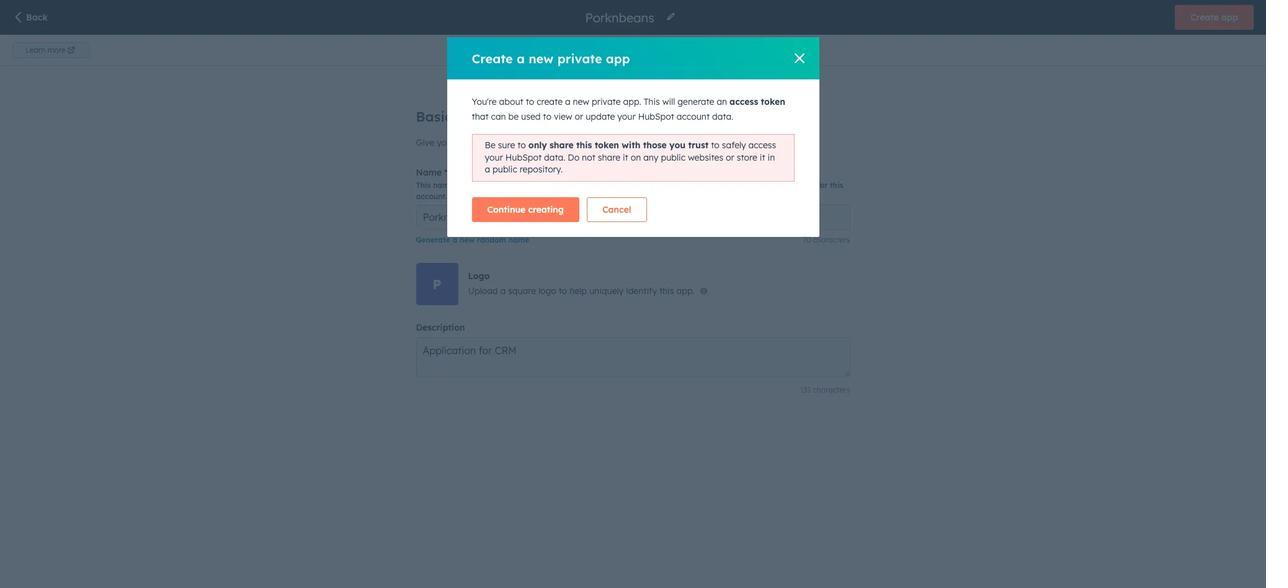 Task type: locate. For each thing, give the bounding box(es) containing it.
create inside dialog
[[472, 51, 513, 66]]

1 private from the top
[[181, 12, 230, 31]]

0 horizontal spatial in
[[499, 181, 506, 190]]

app
[[1221, 12, 1238, 23], [606, 51, 630, 66], [457, 137, 474, 148]]

0 horizontal spatial name
[[433, 181, 454, 190]]

learn what you can do with private apps link
[[181, 57, 373, 72]]

help up the any
[[641, 137, 658, 148]]

1 vertical spatial name
[[508, 235, 529, 244]]

or inside you're about to create a new private app. this will generate an access token that can be used to view or update your hubspot account data.
[[575, 111, 583, 122]]

0 horizontal spatial learn
[[26, 45, 45, 54]]

1 vertical spatial account.
[[416, 192, 447, 201]]

0 horizontal spatial this
[[416, 181, 431, 190]]

unique left for
[[790, 181, 815, 190]]

70 characters
[[802, 235, 850, 244]]

share
[[550, 140, 574, 151], [598, 152, 620, 163]]

1 horizontal spatial account.
[[512, 43, 547, 54]]

uniquely
[[589, 285, 623, 297]]

0 vertical spatial this
[[576, 140, 592, 151]]

1 vertical spatial token
[[595, 140, 619, 151]]

can inside you're about to create a new private app. this will generate an access token that can be used to view or update your hubspot account data.
[[491, 111, 506, 122]]

new
[[529, 51, 554, 66], [573, 96, 589, 107], [460, 235, 475, 244]]

1 horizontal spatial with
[[622, 140, 640, 151]]

back
[[26, 12, 48, 23], [20, 19, 42, 30]]

private down repository.
[[527, 181, 553, 190]]

data. inside to safely access your hubspot data. do not share it on any public websites or store it in a public repository.
[[544, 152, 565, 163]]

you're about to create a new private app. this will generate an access token that can be used to view or update your hubspot account data.
[[472, 96, 785, 122]]

access right an
[[730, 96, 758, 107]]

1 vertical spatial basic
[[416, 108, 452, 125]]

give your app a unique name, logo, and description to help your team understand what it does.
[[416, 137, 807, 148]]

name
[[433, 181, 454, 190], [508, 235, 529, 244]]

token up the 'not'
[[595, 140, 619, 151]]

navigation
[[548, 35, 718, 66]]

private inside the "name this name will appear in your private apps page, some hubspot tools, and other material. it must be unique for this account."
[[527, 181, 553, 190]]

2 private from the top
[[181, 43, 209, 54]]

be down about
[[508, 111, 519, 122]]

logo,
[[542, 137, 562, 148]]

basic
[[580, 44, 603, 55], [416, 108, 452, 125]]

public down sure
[[493, 164, 517, 175]]

will left generate
[[662, 96, 675, 107]]

give
[[235, 43, 252, 54]]

will
[[662, 96, 675, 107], [456, 181, 468, 190]]

what down private apps
[[208, 58, 230, 69]]

1 vertical spatial data.
[[544, 152, 565, 163]]

this inside the "name this name will appear in your private apps page, some hubspot tools, and other material. it must be unique for this account."
[[416, 181, 431, 190]]

.
[[373, 58, 375, 69]]

this inside you're about to create a new private app. this will generate an access token that can be used to view or update your hubspot account data.
[[644, 96, 660, 107]]

or right view
[[575, 111, 583, 122]]

data. down an
[[712, 111, 733, 122]]

basic left info
[[580, 44, 603, 55]]

1 vertical spatial new
[[573, 96, 589, 107]]

None field
[[584, 9, 658, 26]]

create
[[1190, 12, 1219, 23], [472, 51, 513, 66]]

1 horizontal spatial basic
[[580, 44, 603, 55]]

2 vertical spatial this
[[659, 285, 674, 297]]

in inside to safely access your hubspot data. do not share it on any public websites or store it in a public repository.
[[768, 152, 775, 163]]

with up the "on"
[[622, 140, 640, 151]]

be sure to only share this token with those you trust
[[485, 140, 709, 151]]

1 vertical spatial app.
[[676, 285, 695, 297]]

app inside dialog
[[606, 51, 630, 66]]

basic inside button
[[580, 44, 603, 55]]

0 vertical spatial account.
[[512, 43, 547, 54]]

account. up about
[[512, 43, 547, 54]]

a right generate at the left top
[[453, 235, 457, 244]]

private up update
[[592, 96, 621, 107]]

unique
[[484, 137, 511, 148], [790, 181, 815, 190]]

0 vertical spatial token
[[761, 96, 785, 107]]

1 horizontal spatial can
[[491, 111, 506, 122]]

generate a new random name button
[[416, 235, 529, 244]]

2 characters from the top
[[813, 385, 850, 395]]

hubspot down the "on"
[[620, 181, 652, 190]]

create inside button
[[1190, 12, 1219, 23]]

create a new private app dialog
[[447, 37, 819, 237]]

random
[[477, 235, 506, 244]]

and up do
[[564, 137, 580, 148]]

can left the do
[[251, 58, 267, 69]]

in
[[768, 152, 775, 163], [499, 181, 506, 190]]

name right random
[[508, 235, 529, 244]]

account. inside the "name this name will appear in your private apps page, some hubspot tools, and other material. it must be unique for this account."
[[416, 192, 447, 201]]

0 horizontal spatial it
[[623, 152, 628, 163]]

1 horizontal spatial app.
[[676, 285, 695, 297]]

basic info
[[416, 108, 485, 125]]

characters right 70
[[813, 235, 850, 244]]

hubspot down name,
[[505, 152, 542, 163]]

with inside create a new private app dialog
[[622, 140, 640, 151]]

can right that
[[491, 111, 506, 122]]

with
[[284, 58, 302, 69], [622, 140, 640, 151]]

this right for
[[830, 181, 843, 190]]

your inside the "name this name will appear in your private apps page, some hubspot tools, and other material. it must be unique for this account."
[[508, 181, 525, 190]]

0 horizontal spatial basic
[[416, 108, 452, 125]]

to inside to safely access your hubspot data. do not share it on any public websites or store it in a public repository.
[[711, 140, 719, 151]]

name down name
[[433, 181, 454, 190]]

1 characters from the top
[[813, 235, 850, 244]]

create
[[537, 96, 563, 107]]

will left the appear
[[456, 181, 468, 190]]

0 vertical spatial will
[[662, 96, 675, 107]]

learn down private apps
[[181, 58, 206, 69]]

apps inside alert
[[599, 281, 634, 300]]

1 horizontal spatial be
[[779, 181, 788, 190]]

it left the "on"
[[623, 152, 628, 163]]

access
[[730, 96, 758, 107], [748, 140, 776, 151]]

2 link opens in a new window image from the top
[[362, 60, 371, 69]]

0 vertical spatial or
[[575, 111, 583, 122]]

0 vertical spatial basic
[[580, 44, 603, 55]]

to
[[368, 43, 376, 54], [441, 43, 450, 54], [526, 96, 534, 107], [543, 111, 551, 122], [630, 137, 639, 148], [517, 140, 526, 151], [711, 140, 719, 151], [559, 285, 567, 297]]

your
[[452, 43, 471, 54], [617, 111, 636, 122], [437, 137, 455, 148], [661, 137, 679, 148], [485, 152, 503, 163], [508, 181, 525, 190]]

a inside the 'logo upload a square logo to help uniquely identify this app.'
[[500, 285, 506, 297]]

1 horizontal spatial and
[[676, 181, 691, 190]]

private apps
[[181, 12, 269, 31]]

characters for 131 characters
[[813, 385, 850, 395]]

private
[[181, 12, 230, 31], [181, 43, 209, 54]]

1 vertical spatial in
[[499, 181, 506, 190]]

a up the appear
[[485, 164, 490, 175]]

hubspot up those
[[638, 111, 674, 122]]

0 horizontal spatial unique
[[484, 137, 511, 148]]

account. down name
[[416, 192, 447, 201]]

be
[[508, 111, 519, 122], [779, 181, 788, 190]]

be right must
[[779, 181, 788, 190]]

learn more link
[[12, 42, 90, 58]]

1 horizontal spatial new
[[529, 51, 554, 66]]

link opens in a new window image
[[362, 57, 371, 72], [362, 60, 371, 69]]

websites
[[688, 152, 723, 163]]

1 vertical spatial private
[[181, 43, 209, 54]]

2 vertical spatial you
[[669, 140, 686, 151]]

logo
[[468, 270, 490, 282]]

1 horizontal spatial will
[[662, 96, 675, 107]]

2 horizontal spatial you
[[669, 140, 686, 151]]

a left the square
[[500, 285, 506, 297]]

0 vertical spatial name
[[433, 181, 454, 190]]

0 vertical spatial access
[[730, 96, 758, 107]]

name this name will appear in your private apps page, some hubspot tools, and other material. it must be unique for this account.
[[416, 167, 843, 201]]

0 vertical spatial app
[[1221, 12, 1238, 23]]

characters
[[813, 235, 850, 244], [813, 385, 850, 395]]

1 horizontal spatial public
[[661, 152, 686, 163]]

1 vertical spatial access
[[748, 140, 776, 151]]

0 horizontal spatial or
[[575, 111, 583, 122]]

safely
[[722, 140, 746, 151]]

characters right 131
[[813, 385, 850, 395]]

description
[[416, 322, 465, 333]]

new up create on the top
[[529, 51, 554, 66]]

cancel button
[[587, 197, 647, 222]]

account
[[677, 111, 710, 122]]

page section element
[[0, 0, 1266, 66]]

access inside to safely access your hubspot data. do not share it on any public websites or store it in a public repository.
[[748, 140, 776, 151]]

no private apps alert
[[181, 151, 974, 325]]

new up update
[[573, 96, 589, 107]]

0 horizontal spatial data.
[[544, 152, 565, 163]]

token
[[761, 96, 785, 107], [595, 140, 619, 151]]

what
[[208, 58, 230, 69], [754, 137, 775, 148]]

0 vertical spatial be
[[508, 111, 519, 122]]

your right update
[[617, 111, 636, 122]]

description
[[582, 137, 628, 148]]

0 horizontal spatial will
[[456, 181, 468, 190]]

1 vertical spatial characters
[[813, 385, 850, 395]]

your down be
[[485, 152, 503, 163]]

1 horizontal spatial this
[[644, 96, 660, 107]]

link opens in a new window image inside learn what you can do with private apps link
[[362, 60, 371, 69]]

share up do
[[550, 140, 574, 151]]

1 horizontal spatial create
[[1190, 12, 1219, 23]]

0 horizontal spatial help
[[570, 285, 587, 297]]

0 horizontal spatial with
[[284, 58, 302, 69]]

app. right identify
[[676, 285, 695, 297]]

this up the 'not'
[[576, 140, 592, 151]]

public down those
[[661, 152, 686, 163]]

you up 'learn what you can do with private apps'
[[254, 43, 269, 54]]

1 horizontal spatial it
[[760, 152, 765, 163]]

in right the appear
[[499, 181, 506, 190]]

apps inside the "name this name will appear in your private apps page, some hubspot tools, and other material. it must be unique for this account."
[[555, 181, 573, 190]]

1 vertical spatial this
[[416, 181, 431, 190]]

0 vertical spatial and
[[564, 137, 580, 148]]

create app
[[1190, 12, 1238, 23]]

learn
[[26, 45, 45, 54], [181, 58, 206, 69]]

2 horizontal spatial new
[[573, 96, 589, 107]]

access up store
[[748, 140, 776, 151]]

this
[[644, 96, 660, 107], [416, 181, 431, 190]]

more
[[48, 45, 66, 54]]

with down the powerful,
[[284, 58, 302, 69]]

private
[[557, 51, 602, 66], [305, 58, 336, 69], [592, 96, 621, 107], [527, 181, 553, 190], [546, 281, 595, 300]]

public
[[661, 152, 686, 163], [493, 164, 517, 175]]

1 vertical spatial learn
[[181, 58, 206, 69]]

data. inside you're about to create a new private app. this will generate an access token that can be used to view or update your hubspot account data.
[[712, 111, 733, 122]]

settings
[[20, 53, 70, 68]]

data. down logo,
[[544, 152, 565, 163]]

generate
[[416, 235, 450, 244]]

None text field
[[416, 205, 850, 230]]

info
[[456, 108, 485, 125]]

0 horizontal spatial and
[[564, 137, 580, 148]]

to right way
[[368, 43, 376, 54]]

1 vertical spatial with
[[622, 140, 640, 151]]

0 vertical spatial new
[[529, 51, 554, 66]]

your left team
[[661, 137, 679, 148]]

1 horizontal spatial you
[[254, 43, 269, 54]]

unique left name,
[[484, 137, 511, 148]]

0 vertical spatial public
[[661, 152, 686, 163]]

0 vertical spatial you
[[254, 43, 269, 54]]

0 horizontal spatial new
[[460, 235, 475, 244]]

trust
[[688, 140, 709, 151]]

1 link opens in a new window image from the top
[[362, 57, 371, 72]]

private right no
[[546, 281, 595, 300]]

to right "logo"
[[559, 285, 567, 297]]

it right store
[[760, 152, 765, 163]]

0 vertical spatial can
[[251, 58, 267, 69]]

it
[[777, 137, 783, 148], [623, 152, 628, 163], [760, 152, 765, 163]]

a
[[272, 43, 277, 54], [517, 51, 525, 66], [565, 96, 570, 107], [476, 137, 481, 148], [485, 164, 490, 175], [453, 235, 457, 244], [500, 285, 506, 297]]

0 horizontal spatial this
[[576, 140, 592, 151]]

or
[[575, 111, 583, 122], [726, 152, 734, 163]]

in right store
[[768, 152, 775, 163]]

you
[[254, 43, 269, 54], [232, 58, 249, 69], [669, 140, 686, 151]]

1 horizontal spatial or
[[726, 152, 734, 163]]

data.
[[712, 111, 733, 122], [544, 152, 565, 163]]

app. up the give your app a unique name, logo, and description to help your team understand what it does.
[[623, 96, 641, 107]]

update
[[586, 111, 615, 122]]

0 vertical spatial app.
[[623, 96, 641, 107]]

0 horizontal spatial what
[[208, 58, 230, 69]]

to right sure
[[517, 140, 526, 151]]

this down name
[[416, 181, 431, 190]]

2 vertical spatial app
[[457, 137, 474, 148]]

help left uniquely
[[570, 285, 587, 297]]

hubspot
[[473, 43, 509, 54], [638, 111, 674, 122], [505, 152, 542, 163], [620, 181, 652, 190]]

hubspot inside you're about to create a new private app. this will generate an access token that can be used to view or update your hubspot account data.
[[638, 111, 674, 122]]

0 horizontal spatial you
[[232, 58, 249, 69]]

hubspot inside to safely access your hubspot data. do not share it on any public websites or store it in a public repository.
[[505, 152, 542, 163]]

to up websites
[[711, 140, 719, 151]]

learn left more
[[26, 45, 45, 54]]

create a new private app
[[472, 51, 630, 66]]

0 vertical spatial data.
[[712, 111, 733, 122]]

0 vertical spatial help
[[641, 137, 658, 148]]

1 vertical spatial and
[[676, 181, 691, 190]]

private down the secure on the top of page
[[305, 58, 336, 69]]

1 vertical spatial app
[[606, 51, 630, 66]]

to right calls
[[441, 43, 450, 54]]

private for private apps
[[181, 12, 230, 31]]

1 horizontal spatial data.
[[712, 111, 733, 122]]

0 vertical spatial private
[[181, 12, 230, 31]]

private inside you're about to create a new private app. this will generate an access token that can be used to view or update your hubspot account data.
[[592, 96, 621, 107]]

1 vertical spatial unique
[[790, 181, 815, 190]]

new left random
[[460, 235, 475, 244]]

navigation containing basic info
[[548, 35, 718, 66]]

this up those
[[644, 96, 660, 107]]

name,
[[514, 137, 539, 148]]

about
[[499, 96, 523, 107]]

info
[[605, 44, 622, 55]]

1 horizontal spatial share
[[598, 152, 620, 163]]

and left other
[[676, 181, 691, 190]]

1 horizontal spatial learn
[[181, 58, 206, 69]]

be inside you're about to create a new private app. this will generate an access token that can be used to view or update your hubspot account data.
[[508, 111, 519, 122]]

2 vertical spatial new
[[460, 235, 475, 244]]

0 vertical spatial with
[[284, 58, 302, 69]]

1 vertical spatial can
[[491, 111, 506, 122]]

or down safely
[[726, 152, 734, 163]]

1 vertical spatial share
[[598, 152, 620, 163]]

a up view
[[565, 96, 570, 107]]

for
[[817, 181, 828, 190]]

with inside learn what you can do with private apps link
[[284, 58, 302, 69]]

0 vertical spatial characters
[[813, 235, 850, 244]]

private for private apps give you a powerful, secure way to make api calls to your hubspot account.
[[181, 43, 209, 54]]

0 vertical spatial what
[[208, 58, 230, 69]]

1 vertical spatial public
[[493, 164, 517, 175]]

token up "does."
[[761, 96, 785, 107]]

your right calls
[[452, 43, 471, 54]]

0 horizontal spatial create
[[472, 51, 513, 66]]

it left "does."
[[777, 137, 783, 148]]

0 horizontal spatial account.
[[416, 192, 447, 201]]

0 vertical spatial in
[[768, 152, 775, 163]]

a inside you're about to create a new private app. this will generate an access token that can be used to view or update your hubspot account data.
[[565, 96, 570, 107]]

1 vertical spatial be
[[779, 181, 788, 190]]

your up continue creating button
[[508, 181, 525, 190]]

share down the give your app a unique name, logo, and description to help your team understand what it does.
[[598, 152, 620, 163]]

1 horizontal spatial token
[[761, 96, 785, 107]]

you inside create a new private app dialog
[[669, 140, 686, 151]]

you left trust
[[669, 140, 686, 151]]

0 vertical spatial this
[[644, 96, 660, 107]]

your inside to safely access your hubspot data. do not share it on any public websites or store it in a public repository.
[[485, 152, 503, 163]]

2 horizontal spatial app
[[1221, 12, 1238, 23]]

you down give
[[232, 58, 249, 69]]

this inside create a new private app dialog
[[576, 140, 592, 151]]

basic for basic info
[[416, 108, 452, 125]]

help
[[641, 137, 658, 148], [570, 285, 587, 297]]

to down create on the top
[[543, 111, 551, 122]]

1 horizontal spatial unique
[[790, 181, 815, 190]]

private apps give you a powerful, secure way to make api calls to your hubspot account.
[[181, 43, 547, 54]]

0 horizontal spatial be
[[508, 111, 519, 122]]

and inside the "name this name will appear in your private apps page, some hubspot tools, and other material. it must be unique for this account."
[[676, 181, 691, 190]]

learn inside page section element
[[26, 45, 45, 54]]

1 vertical spatial will
[[456, 181, 468, 190]]

this right identify
[[659, 285, 674, 297]]

basic up give
[[416, 108, 452, 125]]

what up store
[[754, 137, 775, 148]]

1 horizontal spatial app
[[606, 51, 630, 66]]



Task type: describe. For each thing, give the bounding box(es) containing it.
square
[[508, 285, 536, 297]]

close image
[[794, 53, 804, 63]]

70
[[802, 235, 811, 244]]

app. inside you're about to create a new private app. this will generate an access token that can be used to view or update your hubspot account data.
[[623, 96, 641, 107]]

2 horizontal spatial it
[[777, 137, 783, 148]]

a inside to safely access your hubspot data. do not share it on any public websites or store it in a public repository.
[[485, 164, 490, 175]]

other
[[693, 181, 712, 190]]

1 vertical spatial you
[[232, 58, 249, 69]]

scopes
[[672, 44, 701, 55]]

create app button
[[1175, 5, 1254, 30]]

not
[[582, 152, 595, 163]]

to safely access your hubspot data. do not share it on any public websites or store it in a public repository.
[[485, 140, 776, 175]]

to inside the 'logo upload a square logo to help uniquely identify this app.'
[[559, 285, 567, 297]]

that
[[472, 111, 489, 122]]

0 horizontal spatial app
[[457, 137, 474, 148]]

an
[[717, 96, 727, 107]]

0 horizontal spatial can
[[251, 58, 267, 69]]

create for create app
[[1190, 12, 1219, 23]]

only
[[528, 140, 547, 151]]

0 vertical spatial share
[[550, 140, 574, 151]]

basic for basic info
[[580, 44, 603, 55]]

appear
[[470, 181, 497, 190]]

basic info button
[[548, 35, 639, 65]]

in inside the "name this name will appear in your private apps page, some hubspot tools, and other material. it must be unique for this account."
[[499, 181, 506, 190]]

api
[[404, 43, 419, 54]]

hubspot inside the "name this name will appear in your private apps page, some hubspot tools, and other material. it must be unique for this account."
[[620, 181, 652, 190]]

page,
[[575, 181, 596, 190]]

private left info
[[557, 51, 602, 66]]

Description text field
[[416, 337, 850, 377]]

logo upload a square logo to help uniquely identify this app.
[[468, 270, 695, 297]]

will inside you're about to create a new private app. this will generate an access token that can be used to view or update your hubspot account data.
[[662, 96, 675, 107]]

calls
[[421, 43, 439, 54]]

do
[[270, 58, 281, 69]]

view
[[554, 111, 572, 122]]

you're
[[472, 96, 497, 107]]

continue creating button
[[472, 197, 579, 222]]

or inside to safely access your hubspot data. do not share it on any public websites or store it in a public repository.
[[726, 152, 734, 163]]

identify
[[626, 285, 657, 297]]

this inside the 'logo upload a square logo to help uniquely identify this app.'
[[659, 285, 674, 297]]

on
[[631, 152, 641, 163]]

app. inside the 'logo upload a square logo to help uniquely identify this app.'
[[676, 285, 695, 297]]

1 horizontal spatial help
[[641, 137, 658, 148]]

your right give
[[437, 137, 455, 148]]

no
[[521, 281, 542, 300]]

creating
[[528, 204, 564, 215]]

token inside you're about to create a new private app. this will generate an access token that can be used to view or update your hubspot account data.
[[761, 96, 785, 107]]

back button
[[12, 11, 48, 25]]

share inside to safely access your hubspot data. do not share it on any public websites or store it in a public repository.
[[598, 152, 620, 163]]

back link
[[0, 12, 50, 37]]

generate
[[678, 96, 714, 107]]

navigation inside page section element
[[548, 35, 718, 66]]

way
[[349, 43, 365, 54]]

understand
[[705, 137, 752, 148]]

material.
[[714, 181, 747, 190]]

unique inside the "name this name will appear in your private apps page, some hubspot tools, and other material. it must be unique for this account."
[[790, 181, 815, 190]]

some
[[598, 181, 618, 190]]

does.
[[785, 137, 807, 148]]

logo
[[538, 285, 556, 297]]

those
[[643, 140, 667, 151]]

learn more
[[26, 45, 66, 54]]

new inside you're about to create a new private app. this will generate an access token that can be used to view or update your hubspot account data.
[[573, 96, 589, 107]]

must
[[758, 181, 776, 190]]

give
[[416, 137, 434, 148]]

be
[[485, 140, 495, 151]]

make
[[378, 43, 401, 54]]

new for private
[[529, 51, 554, 66]]

your inside you're about to create a new private app. this will generate an access token that can be used to view or update your hubspot account data.
[[617, 111, 636, 122]]

a up about
[[517, 51, 525, 66]]

private inside alert
[[546, 281, 595, 300]]

0 vertical spatial unique
[[484, 137, 511, 148]]

new for random
[[460, 235, 475, 244]]

will inside the "name this name will appear in your private apps page, some hubspot tools, and other material. it must be unique for this account."
[[456, 181, 468, 190]]

p
[[433, 276, 441, 292]]

access inside you're about to create a new private app. this will generate an access token that can be used to view or update your hubspot account data.
[[730, 96, 758, 107]]

be inside the "name this name will appear in your private apps page, some hubspot tools, and other material. it must be unique for this account."
[[779, 181, 788, 190]]

to up used
[[526, 96, 534, 107]]

team
[[682, 137, 703, 148]]

1 vertical spatial what
[[754, 137, 775, 148]]

secure
[[319, 43, 346, 54]]

to up the "on"
[[630, 137, 639, 148]]

131
[[800, 385, 811, 395]]

a left be
[[476, 137, 481, 148]]

sure
[[498, 140, 515, 151]]

characters for 70 characters
[[813, 235, 850, 244]]

used
[[521, 111, 541, 122]]

learn what you can do with private apps
[[181, 58, 360, 69]]

do
[[568, 152, 579, 163]]

tools,
[[654, 181, 674, 190]]

cancel
[[602, 204, 631, 215]]

help inside the 'logo upload a square logo to help uniquely identify this app.'
[[570, 285, 587, 297]]

create for create a new private app
[[472, 51, 513, 66]]

a up the do
[[272, 43, 277, 54]]

any
[[643, 152, 658, 163]]

learn for learn what you can do with private apps
[[181, 58, 206, 69]]

no private apps
[[521, 281, 634, 300]]

this inside the "name this name will appear in your private apps page, some hubspot tools, and other material. it must be unique for this account."
[[830, 181, 843, 190]]

scopes button
[[639, 35, 718, 65]]

it
[[750, 181, 756, 190]]

basic info
[[580, 44, 622, 55]]

powerful,
[[279, 43, 317, 54]]

back inside button
[[26, 12, 48, 23]]

131 characters
[[800, 385, 850, 395]]

name
[[416, 167, 442, 178]]

generate a new random name
[[416, 235, 529, 244]]

learn for learn more
[[26, 45, 45, 54]]

hubspot up you're
[[473, 43, 509, 54]]

store
[[737, 152, 757, 163]]

upload
[[468, 285, 498, 297]]

continue
[[487, 204, 526, 215]]

repository.
[[520, 164, 563, 175]]

app inside button
[[1221, 12, 1238, 23]]

continue creating
[[487, 204, 564, 215]]

0 horizontal spatial public
[[493, 164, 517, 175]]

1 horizontal spatial name
[[508, 235, 529, 244]]

none field inside page section element
[[584, 9, 658, 26]]

name inside the "name this name will appear in your private apps page, some hubspot tools, and other material. it must be unique for this account."
[[433, 181, 454, 190]]



Task type: vqa. For each thing, say whether or not it's contained in the screenshot.
when in Ticket Status Update Get Notified When A Ticket You Own Or Follow Changes Status.
no



